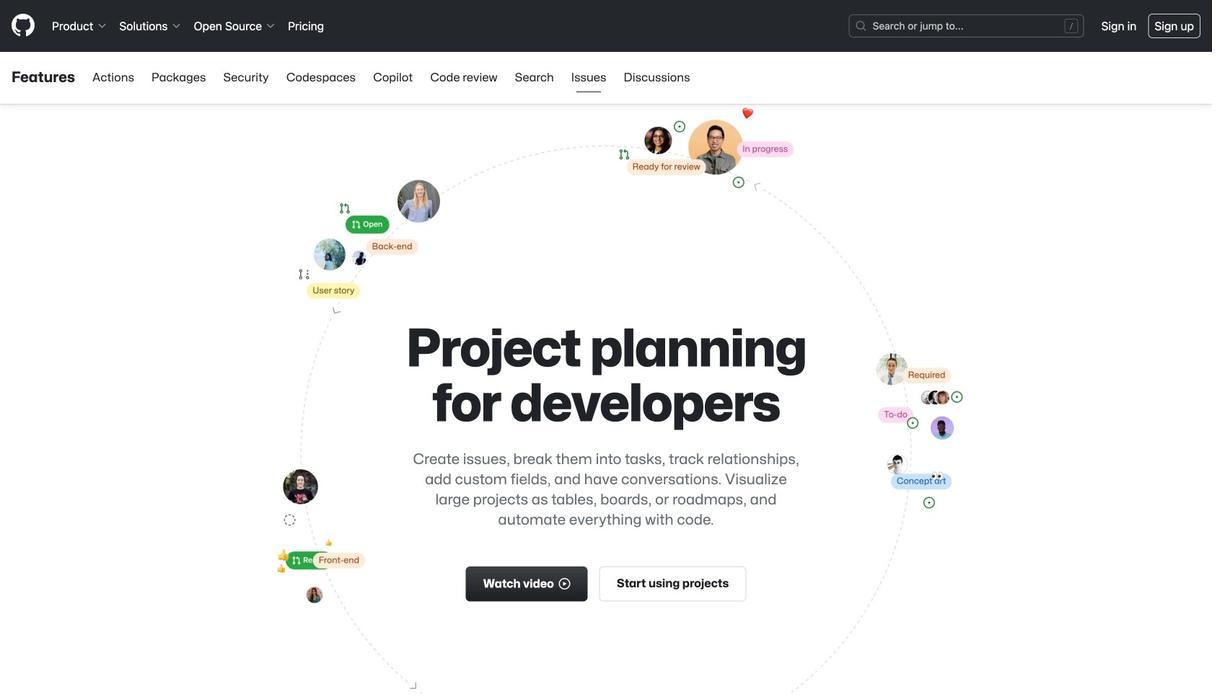 Task type: locate. For each thing, give the bounding box(es) containing it.
chevron down image
[[96, 20, 108, 32]]

0 horizontal spatial chevron down image
[[171, 20, 182, 32]]

1 horizontal spatial chevron down image
[[265, 20, 276, 32]]

chevron down image
[[171, 20, 182, 32], [265, 20, 276, 32]]



Task type: describe. For each thing, give the bounding box(es) containing it.
search image
[[855, 20, 867, 32]]

homepage image
[[12, 14, 35, 37]]

1 chevron down image from the left
[[171, 20, 182, 32]]

play image
[[559, 579, 571, 590]]

2 chevron down image from the left
[[265, 20, 276, 32]]



Task type: vqa. For each thing, say whether or not it's contained in the screenshot.
organization image
no



